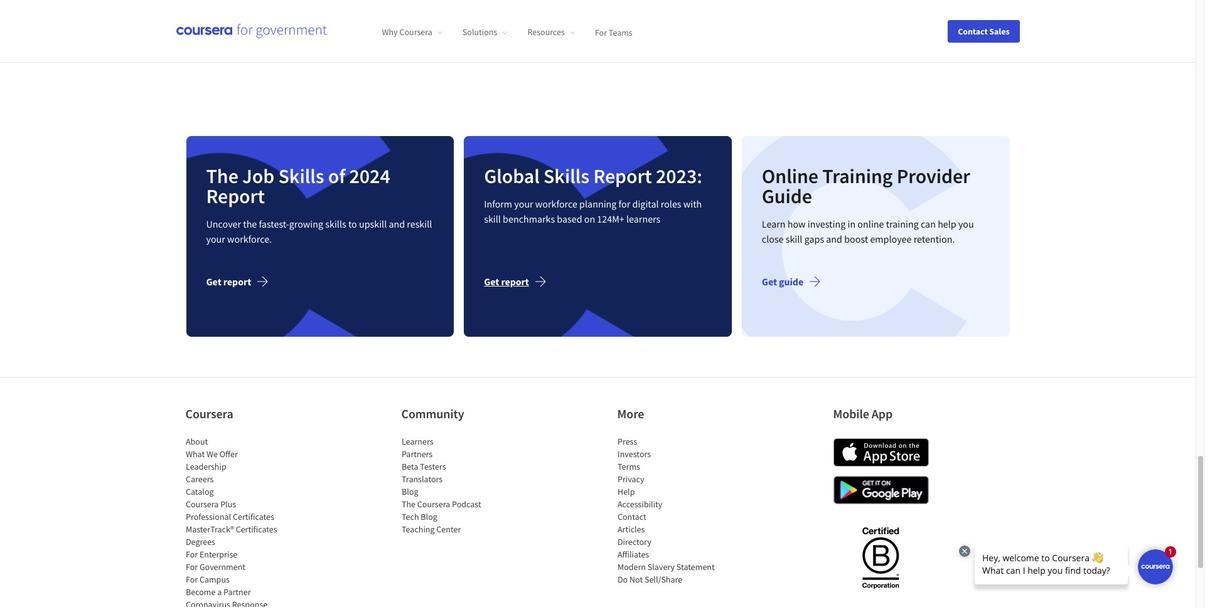 Task type: describe. For each thing, give the bounding box(es) containing it.
do
[[618, 574, 628, 586]]

plus
[[220, 499, 236, 510]]

for government link
[[186, 562, 245, 573]]

on
[[585, 213, 596, 225]]

teaching center link
[[402, 524, 461, 535]]

articles link
[[618, 524, 645, 535]]

coursera plus link
[[186, 499, 236, 510]]

get for the job skills of 2024 report
[[206, 275, 222, 288]]

the job skills of 2024 report
[[206, 164, 391, 209]]

help
[[618, 486, 635, 498]]

partners link
[[402, 449, 433, 460]]

in
[[848, 218, 856, 230]]

job
[[242, 164, 275, 189]]

coursera up the about link
[[186, 406, 233, 422]]

tech blog link
[[402, 512, 437, 523]]

the
[[243, 218, 257, 230]]

privacy
[[618, 474, 644, 485]]

uncover the fastest-growing skills to upskill and reskill your workforce.
[[206, 218, 432, 245]]

get it on google play image
[[834, 476, 929, 505]]

contact inside press investors terms privacy help accessibility contact articles directory affiliates modern slavery statement do not sell/share
[[618, 512, 646, 523]]

report for the job skills of 2024 report
[[223, 275, 251, 288]]

inform
[[484, 198, 513, 210]]

online
[[762, 164, 819, 189]]

and inside uncover the fastest-growing skills to upskill and reskill your workforce.
[[389, 218, 405, 230]]

for down degrees link
[[186, 549, 198, 561]]

privacy link
[[618, 474, 644, 485]]

coursera inside learners partners beta testers translators blog the coursera podcast tech blog teaching center
[[417, 499, 450, 510]]

about what we offer leadership careers catalog coursera plus professional certificates mastertrack® certificates degrees for enterprise for government for campus become a partner
[[186, 436, 277, 598]]

learn
[[762, 218, 786, 230]]

0 vertical spatial blog
[[402, 486, 418, 498]]

for enterprise link
[[186, 549, 237, 561]]

the inside the job skills of 2024 report
[[206, 164, 239, 189]]

government
[[199, 562, 245, 573]]

roles
[[661, 198, 682, 210]]

download on the app store image
[[834, 439, 929, 467]]

1 horizontal spatial report
[[594, 164, 652, 189]]

investors link
[[618, 449, 651, 460]]

get report button for global skills report 2023:
[[484, 267, 557, 297]]

to
[[349, 218, 357, 230]]

with
[[684, 198, 702, 210]]

logo of certified b corporation image
[[855, 520, 907, 596]]

blog link
[[402, 486, 418, 498]]

for campus link
[[186, 574, 229, 586]]

online
[[858, 218, 885, 230]]

modern
[[618, 562, 646, 573]]

terms
[[618, 461, 640, 473]]

catalog link
[[186, 486, 214, 498]]

slavery
[[648, 562, 675, 573]]

mastertrack® certificates link
[[186, 524, 277, 535]]

workforce
[[536, 198, 578, 210]]

get guide button
[[762, 267, 832, 297]]

upskill
[[359, 218, 387, 230]]

contact inside contact sales button
[[959, 25, 988, 37]]

mobile app
[[834, 406, 893, 422]]

of
[[328, 164, 346, 189]]

catalog
[[186, 486, 214, 498]]

mobile
[[834, 406, 870, 422]]

guide
[[780, 275, 804, 288]]

affiliates
[[618, 549, 649, 561]]

mastertrack®
[[186, 524, 234, 535]]

offer
[[219, 449, 238, 460]]

the inside learners partners beta testers translators blog the coursera podcast tech blog teaching center
[[402, 499, 416, 510]]

resources
[[528, 27, 565, 38]]

contact link
[[618, 512, 646, 523]]

community
[[402, 406, 464, 422]]

provider
[[897, 164, 971, 189]]

more
[[618, 406, 645, 422]]

about link
[[186, 436, 208, 448]]

terms link
[[618, 461, 640, 473]]

for teams link
[[595, 27, 633, 38]]

beta testers link
[[402, 461, 446, 473]]

close
[[762, 233, 784, 245]]

for teams
[[595, 27, 633, 38]]

tech
[[402, 512, 419, 523]]

you
[[959, 218, 975, 230]]

report inside the job skills of 2024 report
[[206, 184, 265, 209]]

get report for global skills report 2023:
[[484, 275, 529, 288]]

why coursera
[[382, 27, 433, 38]]

teaching
[[402, 524, 435, 535]]

can
[[921, 218, 936, 230]]

app
[[872, 406, 893, 422]]

growing
[[289, 218, 324, 230]]

learn how investing in online training can help you close skill gaps and boost employee retention.
[[762, 218, 975, 245]]

leadership link
[[186, 461, 226, 473]]

and inside learn how investing in online training can help you close skill gaps and boost employee retention.
[[827, 233, 843, 245]]

retention.
[[914, 233, 956, 245]]

statement
[[677, 562, 715, 573]]

for up the for campus "link"
[[186, 562, 198, 573]]

why coursera link
[[382, 27, 443, 38]]

fastest-
[[259, 218, 289, 230]]

contact sales
[[959, 25, 1010, 37]]

based
[[557, 213, 583, 225]]



Task type: locate. For each thing, give the bounding box(es) containing it.
2 skills from the left
[[544, 164, 590, 189]]

articles
[[618, 524, 645, 535]]

global skills report 2023:
[[484, 164, 703, 189]]

for
[[619, 198, 631, 210]]

0 horizontal spatial blog
[[402, 486, 418, 498]]

1 skills from the left
[[279, 164, 324, 189]]

1 horizontal spatial blog
[[421, 512, 437, 523]]

learners partners beta testers translators blog the coursera podcast tech blog teaching center
[[402, 436, 481, 535]]

skills inside the job skills of 2024 report
[[279, 164, 324, 189]]

investing
[[808, 218, 846, 230]]

list containing press
[[618, 436, 724, 586]]

employee
[[871, 233, 912, 245]]

training
[[887, 218, 919, 230]]

get inside button
[[762, 275, 778, 288]]

0 horizontal spatial and
[[389, 218, 405, 230]]

skills
[[326, 218, 347, 230]]

for left teams on the top right
[[595, 27, 607, 38]]

coursera inside about what we offer leadership careers catalog coursera plus professional certificates mastertrack® certificates degrees for enterprise for government for campus become a partner
[[186, 499, 219, 510]]

1 horizontal spatial get report
[[484, 275, 529, 288]]

become a partner link
[[186, 587, 251, 598]]

list for community
[[402, 436, 508, 536]]

get guide
[[762, 275, 804, 288]]

2 list from the left
[[402, 436, 508, 536]]

2023:
[[656, 164, 703, 189]]

list containing learners
[[402, 436, 508, 536]]

1 vertical spatial and
[[827, 233, 843, 245]]

certificates down professional certificates link
[[236, 524, 277, 535]]

partners
[[402, 449, 433, 460]]

skill
[[484, 213, 501, 225], [786, 233, 803, 245]]

blog down translators link
[[402, 486, 418, 498]]

0 vertical spatial certificates
[[233, 512, 274, 523]]

1 horizontal spatial get
[[484, 275, 500, 288]]

affiliates link
[[618, 549, 649, 561]]

1 report from the left
[[223, 275, 251, 288]]

get for online training provider guide
[[762, 275, 778, 288]]

investors
[[618, 449, 651, 460]]

0 horizontal spatial report
[[206, 184, 265, 209]]

your up benchmarks
[[515, 198, 534, 210]]

get report for the job skills of 2024 report
[[206, 275, 251, 288]]

the down blog "link"
[[402, 499, 416, 510]]

0 horizontal spatial get report
[[206, 275, 251, 288]]

campus
[[199, 574, 229, 586]]

directory link
[[618, 537, 652, 548]]

press
[[618, 436, 637, 448]]

1 vertical spatial the
[[402, 499, 416, 510]]

0 vertical spatial contact
[[959, 25, 988, 37]]

why
[[382, 27, 398, 38]]

2 report from the left
[[501, 275, 529, 288]]

2 get report from the left
[[484, 275, 529, 288]]

and
[[389, 218, 405, 230], [827, 233, 843, 245]]

degrees
[[186, 537, 215, 548]]

1 horizontal spatial skills
[[544, 164, 590, 189]]

list containing about
[[186, 436, 292, 608]]

partner
[[223, 587, 251, 598]]

online training provider guide
[[762, 164, 971, 209]]

do not sell/share link
[[618, 574, 683, 586]]

1 vertical spatial your
[[206, 233, 225, 245]]

accessibility link
[[618, 499, 663, 510]]

report for global skills report 2023:
[[501, 275, 529, 288]]

2 get from the left
[[484, 275, 500, 288]]

1 horizontal spatial the
[[402, 499, 416, 510]]

1 list from the left
[[186, 436, 292, 608]]

a
[[217, 587, 222, 598]]

coursera
[[400, 27, 433, 38], [186, 406, 233, 422], [186, 499, 219, 510], [417, 499, 450, 510]]

get report button for the job skills of 2024 report
[[206, 267, 279, 297]]

center
[[436, 524, 461, 535]]

certificates up 'mastertrack® certificates' link
[[233, 512, 274, 523]]

0 vertical spatial and
[[389, 218, 405, 230]]

your inside uncover the fastest-growing skills to upskill and reskill your workforce.
[[206, 233, 225, 245]]

skill inside learn how investing in online training can help you close skill gaps and boost employee retention.
[[786, 233, 803, 245]]

1 vertical spatial certificates
[[236, 524, 277, 535]]

0 vertical spatial the
[[206, 164, 239, 189]]

blog up teaching center "link" in the left bottom of the page
[[421, 512, 437, 523]]

report up for
[[594, 164, 652, 189]]

global
[[484, 164, 540, 189]]

workforce.
[[227, 233, 272, 245]]

1 horizontal spatial get report button
[[484, 267, 557, 297]]

0 horizontal spatial report
[[223, 275, 251, 288]]

solutions
[[463, 27, 498, 38]]

learners
[[627, 213, 661, 225]]

1 horizontal spatial report
[[501, 275, 529, 288]]

uncover
[[206, 218, 241, 230]]

2024
[[350, 164, 391, 189]]

1 horizontal spatial list
[[402, 436, 508, 536]]

1 vertical spatial contact
[[618, 512, 646, 523]]

and down investing
[[827, 233, 843, 245]]

0 vertical spatial skill
[[484, 213, 501, 225]]

skills
[[279, 164, 324, 189], [544, 164, 590, 189]]

what we offer link
[[186, 449, 238, 460]]

and left "reskill"
[[389, 218, 405, 230]]

for
[[595, 27, 607, 38], [186, 549, 198, 561], [186, 562, 198, 573], [186, 574, 198, 586]]

solutions link
[[463, 27, 508, 38]]

translators
[[402, 474, 443, 485]]

0 horizontal spatial get
[[206, 275, 222, 288]]

3 list from the left
[[618, 436, 724, 586]]

the left job
[[206, 164, 239, 189]]

0 horizontal spatial the
[[206, 164, 239, 189]]

0 horizontal spatial get report button
[[206, 267, 279, 297]]

professional certificates link
[[186, 512, 274, 523]]

1 get report button from the left
[[206, 267, 279, 297]]

0 horizontal spatial your
[[206, 233, 225, 245]]

learners
[[402, 436, 433, 448]]

about
[[186, 436, 208, 448]]

get for global skills report 2023:
[[484, 275, 500, 288]]

gaps
[[805, 233, 825, 245]]

1 get from the left
[[206, 275, 222, 288]]

press link
[[618, 436, 637, 448]]

boost
[[845, 233, 869, 245]]

help
[[938, 218, 957, 230]]

your down uncover
[[206, 233, 225, 245]]

planning
[[580, 198, 617, 210]]

digital
[[633, 198, 659, 210]]

1 horizontal spatial contact
[[959, 25, 988, 37]]

benchmarks
[[503, 213, 555, 225]]

list for coursera
[[186, 436, 292, 608]]

3 get from the left
[[762, 275, 778, 288]]

0 horizontal spatial list
[[186, 436, 292, 608]]

0 horizontal spatial skills
[[279, 164, 324, 189]]

blog
[[402, 486, 418, 498], [421, 512, 437, 523]]

contact left sales
[[959, 25, 988, 37]]

coursera right why
[[400, 27, 433, 38]]

careers link
[[186, 474, 213, 485]]

for up become
[[186, 574, 198, 586]]

contact
[[959, 25, 988, 37], [618, 512, 646, 523]]

get
[[206, 275, 222, 288], [484, 275, 500, 288], [762, 275, 778, 288]]

report up uncover
[[206, 184, 265, 209]]

skill down how
[[786, 233, 803, 245]]

press investors terms privacy help accessibility contact articles directory affiliates modern slavery statement do not sell/share
[[618, 436, 715, 586]]

skills left of
[[279, 164, 324, 189]]

careers
[[186, 474, 213, 485]]

1 vertical spatial blog
[[421, 512, 437, 523]]

get report
[[206, 275, 251, 288], [484, 275, 529, 288]]

2 get report button from the left
[[484, 267, 557, 297]]

enterprise
[[199, 549, 237, 561]]

1 horizontal spatial skill
[[786, 233, 803, 245]]

coursera up tech blog 'link'
[[417, 499, 450, 510]]

directory
[[618, 537, 652, 548]]

1 vertical spatial skill
[[786, 233, 803, 245]]

list item
[[186, 599, 292, 608]]

list
[[186, 436, 292, 608], [402, 436, 508, 536], [618, 436, 724, 586]]

guide
[[762, 184, 813, 209]]

coursera for government image
[[176, 24, 327, 39]]

certificates
[[233, 512, 274, 523], [236, 524, 277, 535]]

skills up "workforce" at the left of the page
[[544, 164, 590, 189]]

your inside inform your workforce planning for digital roles with skill benchmarks based on 124m+ learners
[[515, 198, 534, 210]]

not
[[630, 574, 643, 586]]

0 horizontal spatial skill
[[484, 213, 501, 225]]

2 horizontal spatial list
[[618, 436, 724, 586]]

help link
[[618, 486, 635, 498]]

contact up articles
[[618, 512, 646, 523]]

1 get report from the left
[[206, 275, 251, 288]]

professional
[[186, 512, 231, 523]]

0 vertical spatial your
[[515, 198, 534, 210]]

1 horizontal spatial and
[[827, 233, 843, 245]]

coursera down catalog
[[186, 499, 219, 510]]

2 horizontal spatial get
[[762, 275, 778, 288]]

skill down inform
[[484, 213, 501, 225]]

124m+
[[598, 213, 625, 225]]

sell/share
[[645, 574, 683, 586]]

skill inside inform your workforce planning for digital roles with skill benchmarks based on 124m+ learners
[[484, 213, 501, 225]]

degrees link
[[186, 537, 215, 548]]

list for more
[[618, 436, 724, 586]]

we
[[206, 449, 218, 460]]

0 horizontal spatial contact
[[618, 512, 646, 523]]

1 horizontal spatial your
[[515, 198, 534, 210]]



Task type: vqa. For each thing, say whether or not it's contained in the screenshot.


